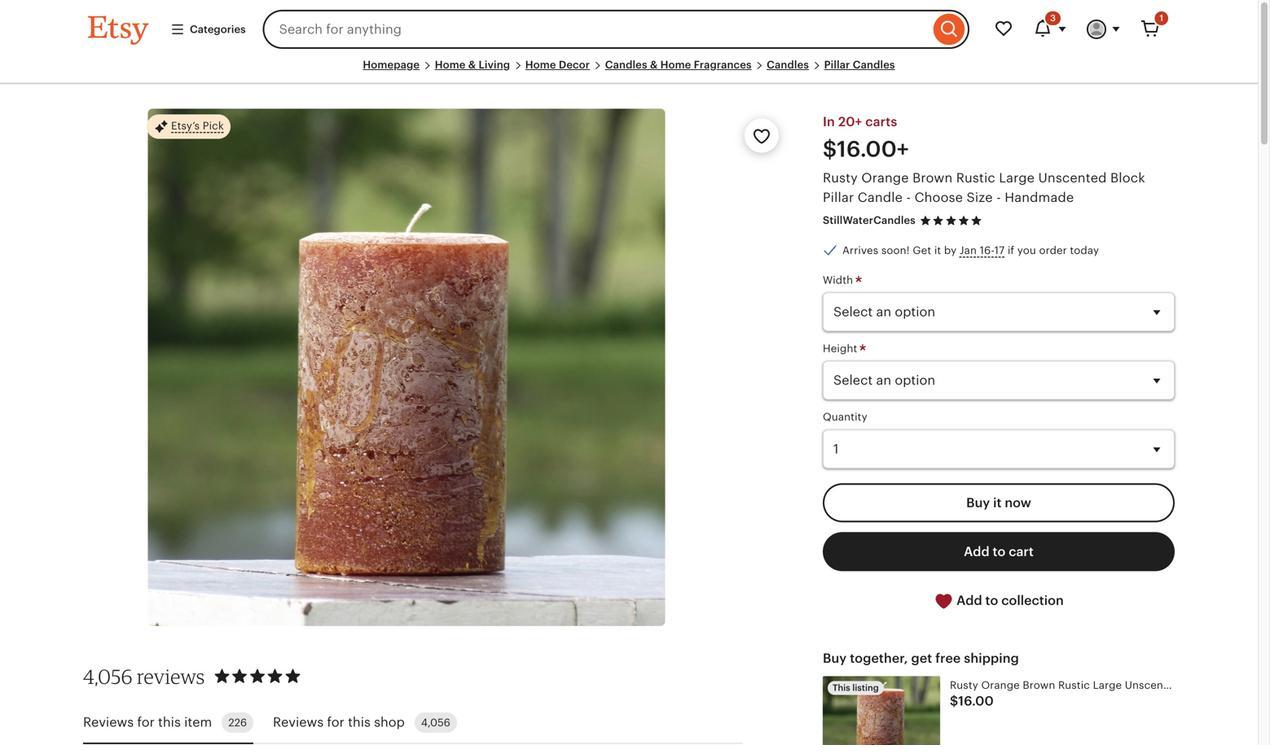 Task type: vqa. For each thing, say whether or not it's contained in the screenshot.
LOT at the top right of page
no



Task type: locate. For each thing, give the bounding box(es) containing it.
to inside 'button'
[[985, 593, 998, 608]]

2 horizontal spatial candles
[[853, 59, 895, 71]]

add inside 'button'
[[956, 593, 982, 608]]

4,056 right "shop"
[[421, 717, 450, 729]]

candles up carts at right top
[[853, 59, 895, 71]]

fragrances
[[694, 59, 752, 71]]

2 for from the left
[[327, 715, 344, 730]]

it inside button
[[993, 496, 1002, 510]]

candles right fragrances
[[767, 59, 809, 71]]

pillar down the rusty
[[823, 190, 854, 205]]

2 home from the left
[[525, 59, 556, 71]]

reviews
[[83, 715, 134, 730], [273, 715, 324, 730]]

reviews for reviews for this item
[[83, 715, 134, 730]]

1 vertical spatial to
[[985, 593, 998, 608]]

reviews for reviews for this shop
[[273, 715, 324, 730]]

1 horizontal spatial 4,056
[[421, 717, 450, 729]]

candles for the candles link
[[767, 59, 809, 71]]

1 horizontal spatial for
[[327, 715, 344, 730]]

1 horizontal spatial candles
[[767, 59, 809, 71]]

for for item
[[137, 715, 155, 730]]

for left "shop"
[[327, 715, 344, 730]]

candles
[[605, 59, 647, 71], [767, 59, 809, 71], [853, 59, 895, 71]]

quantity
[[823, 411, 867, 423]]

0 horizontal spatial buy
[[823, 651, 847, 666]]

1 vertical spatial pillar
[[823, 190, 854, 205]]

1 link
[[1131, 10, 1170, 49]]

soon! get
[[881, 244, 931, 257]]

- right size
[[996, 190, 1001, 205]]

home left fragrances
[[660, 59, 691, 71]]

& left living
[[468, 59, 476, 71]]

1 horizontal spatial buy
[[966, 496, 990, 510]]

it left now on the bottom of page
[[993, 496, 1002, 510]]

to for collection
[[985, 593, 998, 608]]

reviews right '226'
[[273, 715, 324, 730]]

buy up this
[[823, 651, 847, 666]]

reviews for this item
[[83, 715, 212, 730]]

home decor link
[[525, 59, 590, 71]]

1 candles from the left
[[605, 59, 647, 71]]

categories banner
[[59, 0, 1199, 59]]

1 home from the left
[[435, 59, 466, 71]]

tab list
[[83, 703, 743, 744]]

stillwatercandles
[[823, 214, 916, 227]]

2 horizontal spatial home
[[660, 59, 691, 71]]

home & living link
[[435, 59, 510, 71]]

etsy's pick
[[171, 120, 224, 132]]

if
[[1008, 244, 1014, 257]]

0 horizontal spatial &
[[468, 59, 476, 71]]

buy together, get free shipping
[[823, 651, 1019, 666]]

pillar right the candles link
[[824, 59, 850, 71]]

tab list containing reviews for this item
[[83, 703, 743, 744]]

add inside "button"
[[964, 544, 990, 559]]

17
[[994, 244, 1005, 257]]

None search field
[[263, 10, 969, 49]]

1 & from the left
[[468, 59, 476, 71]]

1 horizontal spatial -
[[996, 190, 1001, 205]]

add to cart
[[964, 544, 1034, 559]]

& for home
[[468, 59, 476, 71]]

menu bar
[[0, 0, 1258, 84], [88, 59, 1170, 84]]

for down 4,056 reviews
[[137, 715, 155, 730]]

add to cart button
[[823, 532, 1175, 571]]

1 horizontal spatial reviews
[[273, 715, 324, 730]]

0 horizontal spatial candles
[[605, 59, 647, 71]]

to left 'cart'
[[993, 544, 1006, 559]]

to
[[993, 544, 1006, 559], [985, 593, 998, 608]]

1 horizontal spatial this
[[348, 715, 371, 730]]

2 this from the left
[[348, 715, 371, 730]]

1 this from the left
[[158, 715, 181, 730]]

pillar
[[824, 59, 850, 71], [823, 190, 854, 205]]

this left item
[[158, 715, 181, 730]]

0 horizontal spatial it
[[934, 244, 941, 257]]

3 home from the left
[[660, 59, 691, 71]]

reviews for this shop
[[273, 715, 405, 730]]

0 vertical spatial buy
[[966, 496, 990, 510]]

to left collection
[[985, 593, 998, 608]]

width
[[823, 274, 856, 286]]

this for shop
[[348, 715, 371, 730]]

1 horizontal spatial home
[[525, 59, 556, 71]]

-
[[906, 190, 911, 205], [996, 190, 1001, 205]]

1 vertical spatial add
[[956, 593, 982, 608]]

buy
[[966, 496, 990, 510], [823, 651, 847, 666]]

rusty orange brown rustic large unscented block pillar candle - choose size - handmade
[[823, 171, 1145, 205]]

decor
[[559, 59, 590, 71]]

& down search for anything text field
[[650, 59, 658, 71]]

1 vertical spatial buy
[[823, 651, 847, 666]]

this left "shop"
[[348, 715, 371, 730]]

home
[[435, 59, 466, 71], [525, 59, 556, 71], [660, 59, 691, 71]]

reviews down 4,056 reviews
[[83, 715, 134, 730]]

home & living
[[435, 59, 510, 71]]

0 vertical spatial 4,056
[[83, 665, 133, 689]]

in 20+ carts $16.00+
[[823, 115, 909, 162]]

pillar inside rusty orange brown rustic large unscented block pillar candle - choose size - handmade
[[823, 190, 854, 205]]

candles down search for anything text field
[[605, 59, 647, 71]]

1 horizontal spatial &
[[650, 59, 658, 71]]

pick
[[203, 120, 224, 132]]

add
[[964, 544, 990, 559], [956, 593, 982, 608]]

4,056 up reviews for this item
[[83, 665, 133, 689]]

height
[[823, 343, 860, 355]]

this for item
[[158, 715, 181, 730]]

home for home decor
[[525, 59, 556, 71]]

add down add to cart "button"
[[956, 593, 982, 608]]

candle
[[858, 190, 903, 205]]

3 candles from the left
[[853, 59, 895, 71]]

home decor
[[525, 59, 590, 71]]

0 vertical spatial to
[[993, 544, 1006, 559]]

buy inside button
[[966, 496, 990, 510]]

buy left now on the bottom of page
[[966, 496, 990, 510]]

226
[[228, 717, 247, 729]]

add left 'cart'
[[964, 544, 990, 559]]

0 horizontal spatial home
[[435, 59, 466, 71]]

1 vertical spatial 4,056
[[421, 717, 450, 729]]

it left by
[[934, 244, 941, 257]]

1 reviews from the left
[[83, 715, 134, 730]]

0 horizontal spatial this
[[158, 715, 181, 730]]

jan
[[960, 244, 977, 257]]

- right candle
[[906, 190, 911, 205]]

1 for from the left
[[137, 715, 155, 730]]

rustic
[[956, 171, 995, 185]]

choose
[[915, 190, 963, 205]]

candles & home fragrances
[[605, 59, 752, 71]]

this
[[158, 715, 181, 730], [348, 715, 371, 730]]

pillar candles link
[[824, 59, 895, 71]]

for
[[137, 715, 155, 730], [327, 715, 344, 730]]

size
[[967, 190, 993, 205]]

home left living
[[435, 59, 466, 71]]

0 horizontal spatial for
[[137, 715, 155, 730]]

0 horizontal spatial 4,056
[[83, 665, 133, 689]]

4,056 inside tab list
[[421, 717, 450, 729]]

this
[[833, 683, 850, 693]]

2 - from the left
[[996, 190, 1001, 205]]

1 vertical spatial it
[[993, 496, 1002, 510]]

&
[[468, 59, 476, 71], [650, 59, 658, 71]]

4,056
[[83, 665, 133, 689], [421, 717, 450, 729]]

to inside "button"
[[993, 544, 1006, 559]]

you
[[1017, 244, 1036, 257]]

3 button
[[1023, 10, 1077, 49]]

0 vertical spatial add
[[964, 544, 990, 559]]

2 candles from the left
[[767, 59, 809, 71]]

home left decor
[[525, 59, 556, 71]]

2 reviews from the left
[[273, 715, 324, 730]]

2 & from the left
[[650, 59, 658, 71]]

shipping
[[964, 651, 1019, 666]]

1 horizontal spatial it
[[993, 496, 1002, 510]]

0 horizontal spatial -
[[906, 190, 911, 205]]

0 horizontal spatial reviews
[[83, 715, 134, 730]]

orange
[[861, 171, 909, 185]]

by
[[944, 244, 957, 257]]

it
[[934, 244, 941, 257], [993, 496, 1002, 510]]

candles for candles & home fragrances
[[605, 59, 647, 71]]

4,056 reviews
[[83, 665, 205, 689]]

candles & home fragrances link
[[605, 59, 752, 71]]



Task type: describe. For each thing, give the bounding box(es) containing it.
$ 16.00
[[950, 694, 994, 709]]

rusty
[[823, 171, 858, 185]]

& for candles
[[650, 59, 658, 71]]

Search for anything text field
[[263, 10, 930, 49]]

4,056 for 4,056
[[421, 717, 450, 729]]

brown
[[912, 171, 953, 185]]

menu bar containing homepage
[[88, 59, 1170, 84]]

carts
[[865, 115, 897, 129]]

buy it now
[[966, 496, 1031, 510]]

today
[[1070, 244, 1099, 257]]

$16.00+
[[823, 137, 909, 162]]

pillar candles
[[824, 59, 895, 71]]

1
[[1160, 13, 1163, 23]]

0 vertical spatial it
[[934, 244, 941, 257]]

$
[[950, 694, 958, 709]]

16-
[[980, 244, 994, 257]]

free
[[935, 651, 961, 666]]

in
[[823, 115, 835, 129]]

none search field inside "categories" banner
[[263, 10, 969, 49]]

unscented
[[1038, 171, 1107, 185]]

candles link
[[767, 59, 809, 71]]

etsy's
[[171, 120, 200, 132]]

handmade
[[1005, 190, 1074, 205]]

get
[[911, 651, 932, 666]]

now
[[1005, 496, 1031, 510]]

16.00
[[958, 694, 994, 709]]

large
[[999, 171, 1035, 185]]

categories button
[[158, 15, 258, 44]]

collection
[[1001, 593, 1064, 608]]

for for shop
[[327, 715, 344, 730]]

homepage
[[363, 59, 420, 71]]

stillwatercandles link
[[823, 214, 916, 227]]

order
[[1039, 244, 1067, 257]]

3
[[1050, 13, 1056, 23]]

buy for buy it now
[[966, 496, 990, 510]]

4,056 for 4,056 reviews
[[83, 665, 133, 689]]

listing
[[852, 683, 879, 693]]

menu bar containing categories
[[0, 0, 1258, 84]]

add for add to collection
[[956, 593, 982, 608]]

item
[[184, 715, 212, 730]]

categories
[[190, 23, 246, 35]]

reviews
[[137, 665, 205, 689]]

together,
[[850, 651, 908, 666]]

arrives
[[842, 244, 878, 257]]

0 vertical spatial pillar
[[824, 59, 850, 71]]

etsy's pick button
[[147, 114, 230, 140]]

buy for buy together, get free shipping
[[823, 651, 847, 666]]

rusty orange brown rustic large unscented block pillar candle - choose size - handmade image
[[823, 677, 940, 745]]

arrives soon! get it by jan 16-17 if you order today
[[842, 244, 1099, 257]]

homepage link
[[363, 59, 420, 71]]

1 - from the left
[[906, 190, 911, 205]]

add for add to cart
[[964, 544, 990, 559]]

block
[[1110, 171, 1145, 185]]

cart
[[1009, 544, 1034, 559]]

buy it now button
[[823, 483, 1175, 522]]

shop
[[374, 715, 405, 730]]

20+
[[838, 115, 862, 129]]

home for home & living
[[435, 59, 466, 71]]

add to collection
[[953, 593, 1064, 608]]

living
[[479, 59, 510, 71]]

to for cart
[[993, 544, 1006, 559]]

this listing
[[833, 683, 879, 693]]

add to collection button
[[823, 581, 1175, 621]]

rusty orange brown rustic large unscented block pillar candle choose size handmade image 1 image
[[148, 109, 665, 626]]



